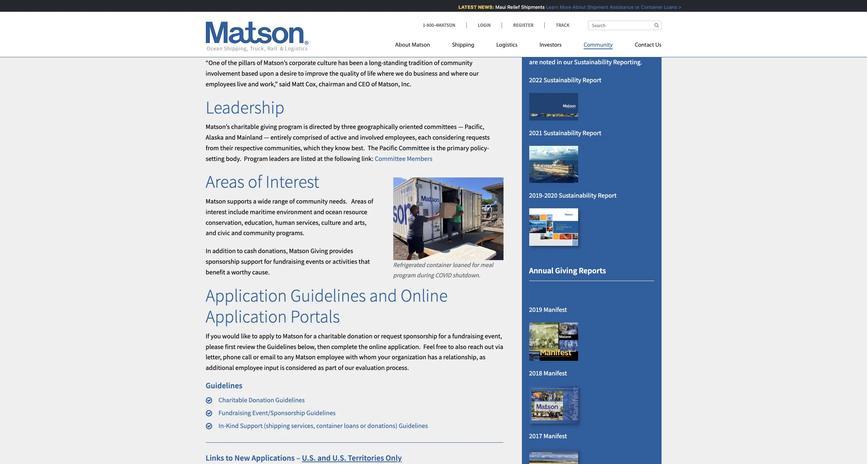 Task type: vqa. For each thing, say whether or not it's contained in the screenshot.
bottommost THE PIECES
no



Task type: locate. For each thing, give the bounding box(es) containing it.
employee down call
[[235, 364, 263, 372]]

where
[[377, 69, 394, 78], [451, 69, 468, 78]]

report for 2021 sustainability report
[[583, 129, 601, 137]]

chairman
[[319, 80, 345, 88]]

0 vertical spatial matson's
[[264, 59, 288, 67]]

the
[[228, 59, 237, 67], [329, 69, 339, 78], [437, 144, 446, 152], [324, 154, 333, 163], [257, 342, 266, 351], [359, 342, 368, 351]]

sustainability inside "matson giving's progress and achievements are noted in our sustainability reporting."
[[574, 58, 612, 66]]

a left worthy
[[227, 268, 230, 276]]

1 vertical spatial matson community manifest image
[[529, 386, 578, 424]]

1 horizontal spatial at
[[422, 37, 427, 45]]

charitable up then
[[318, 332, 346, 340]]

services, right (shipping
[[291, 422, 315, 430]]

2 where from the left
[[451, 69, 468, 78]]

2 vertical spatial is
[[280, 364, 285, 372]]

0 horizontal spatial matson's
[[206, 123, 230, 131]]

3 manifest from the top
[[544, 432, 567, 440]]

culture inside "one of the pillars of matson's corporate culture has been a long-standing tradition of community involvement based upon a desire to improve the quality of life where we do business and where our employees live and work," said matt cox, chairman and ceo of matson, inc.
[[317, 59, 337, 67]]

community up environment
[[296, 197, 328, 206]]

1 horizontal spatial sponsorship
[[403, 332, 437, 340]]

0 horizontal spatial has
[[338, 59, 348, 67]]

committee members
[[375, 154, 432, 163]]

0 vertical spatial about
[[568, 4, 582, 10]]

committee up members
[[399, 144, 430, 152]]

0 vertical spatial community
[[441, 59, 472, 67]]

—
[[458, 123, 463, 131], [264, 133, 269, 142]]

0 vertical spatial giving
[[311, 247, 328, 255]]

0 horizontal spatial employee
[[235, 364, 263, 372]]

0 vertical spatial container
[[426, 261, 451, 269]]

1 horizontal spatial fundraising
[[452, 332, 484, 340]]

1 manifest from the top
[[544, 306, 567, 314]]

during
[[417, 271, 434, 279]]

1 horizontal spatial u.s.
[[332, 453, 346, 463]]

human
[[275, 218, 295, 227]]

complete
[[331, 342, 357, 351]]

1 matson community manifest image from the top
[[529, 208, 578, 246]]

shipping
[[452, 42, 474, 48]]

the up involvement
[[228, 59, 237, 67]]

guidelines up any
[[267, 342, 296, 351]]

maui
[[491, 4, 502, 10]]

1 horizontal spatial giving
[[555, 265, 577, 276]]

our
[[563, 58, 573, 66], [469, 69, 479, 78], [345, 364, 354, 372]]

1 horizontal spatial our
[[469, 69, 479, 78]]

at up the 'games'
[[422, 37, 427, 45]]

0 vertical spatial is
[[303, 123, 308, 131]]

of right ceo
[[371, 80, 377, 88]]

interest
[[206, 208, 227, 216]]

summer
[[393, 47, 416, 55]]

part
[[325, 364, 337, 372]]

for left meal
[[472, 261, 479, 269]]

0 vertical spatial charitable
[[231, 123, 259, 131]]

application guidelines and online application portals
[[206, 284, 448, 328]]

2 horizontal spatial is
[[431, 144, 435, 152]]

u.s. left territories
[[332, 453, 346, 463]]

leadership
[[206, 96, 284, 118]]

1 horizontal spatial has
[[428, 353, 437, 362]]

1 horizontal spatial program
[[393, 271, 416, 279]]

about right more
[[568, 4, 582, 10]]

container left loans
[[316, 422, 343, 430]]

shipping link
[[441, 39, 485, 54]]

program up the entirely
[[278, 123, 302, 131]]

fundraising event/sponsorship guidelines link
[[219, 409, 336, 417]]

culture down ocean
[[321, 218, 341, 227]]

1 vertical spatial our
[[469, 69, 479, 78]]

quality
[[340, 69, 359, 78]]

their
[[220, 144, 233, 152]]

committee down pacific
[[375, 154, 406, 163]]

events
[[306, 257, 324, 266]]

2017
[[529, 432, 542, 440]]

0 horizontal spatial sponsorship
[[206, 257, 240, 266]]

pacific,
[[465, 123, 484, 131]]

shutdown.
[[453, 271, 480, 279]]

matson up events
[[289, 247, 309, 255]]

are left noted
[[529, 58, 538, 66]]

— left pacific,
[[458, 123, 463, 131]]

to down corporate
[[298, 69, 304, 78]]

community inside "one of the pillars of matson's corporate culture has been a long-standing tradition of community involvement based upon a desire to improve the quality of life where we do business and where our employees live and work," said matt cox, chairman and ceo of matson, inc.
[[441, 59, 472, 67]]

1 vertical spatial report
[[583, 129, 601, 137]]

is right input
[[280, 364, 285, 372]]

1 vertical spatial program
[[393, 271, 416, 279]]

2 horizontal spatial community
[[441, 59, 472, 67]]

to left cash
[[237, 247, 243, 255]]

— down giving at the left of the page
[[264, 133, 269, 142]]

0 vertical spatial are
[[529, 58, 538, 66]]

for down the "donations,"
[[264, 257, 272, 266]]

do
[[405, 69, 412, 78]]

matson up noted
[[529, 47, 549, 56]]

as down out
[[479, 353, 486, 362]]

areas up resource
[[351, 197, 366, 206]]

committee inside matson's charitable giving program is directed by three geographically oriented committees — pacific, alaska and mainland — entirely comprised of active and involved employees, each considering requests from their respective communities, which they know best.  the pacific committee is the primary policy- setting body.  program leaders are listed at the following link:
[[399, 144, 430, 152]]

are left the listed
[[291, 154, 300, 163]]

0 vertical spatial manifest
[[544, 306, 567, 314]]

matson community manifest image down "2020"
[[529, 208, 578, 246]]

members
[[407, 154, 432, 163]]

0 horizontal spatial our
[[345, 364, 354, 372]]

guidelines up charitable
[[206, 380, 242, 391]]

0 vertical spatial as
[[479, 353, 486, 362]]

matt
[[292, 80, 304, 88]]

0 horizontal spatial about
[[395, 42, 411, 48]]

matson community manifest image
[[529, 208, 578, 246], [529, 386, 578, 424]]

1 horizontal spatial container
[[426, 261, 451, 269]]

of inside matson's charitable giving program is directed by three geographically oriented committees — pacific, alaska and mainland — entirely comprised of active and involved employees, each considering requests from their respective communities, which they know best.  the pacific committee is the primary policy- setting body.  program leaders are listed at the following link:
[[324, 133, 329, 142]]

program down "refrigerated"
[[393, 271, 416, 279]]

matson's up the "alaska"
[[206, 123, 230, 131]]

1 vertical spatial container
[[316, 422, 343, 430]]

program
[[278, 123, 302, 131], [393, 271, 416, 279]]

0 vertical spatial sponsorship
[[206, 257, 240, 266]]

0 vertical spatial fundraising
[[273, 257, 304, 266]]

our right in
[[563, 58, 573, 66]]

our inside if you would like to apply to matson for a charitable donation or request sponsorship for a fundraising event, please first review the guidelines below, then complete the online application.  feel free to also reach out via letter, phone call or email to any matson employee with whom your organization has a relationship, as additional employee input is considered as part of our evaluation process.
[[345, 364, 354, 372]]

matson giving's progress and achievements are noted in our sustainability reporting.
[[529, 47, 649, 66]]

our down shipping link
[[469, 69, 479, 78]]

1 vertical spatial manifest
[[544, 369, 567, 378]]

sponsorship down addition
[[206, 257, 240, 266]]

charitable inside matson's charitable giving program is directed by three geographically oriented committees — pacific, alaska and mainland — entirely comprised of active and involved employees, each considering requests from their respective communities, which they know best.  the pacific committee is the primary policy- setting body.  program leaders are listed at the following link:
[[231, 123, 259, 131]]

0 vertical spatial at
[[422, 37, 427, 45]]

0 vertical spatial —
[[458, 123, 463, 131]]

fundraising event/sponsorship guidelines
[[219, 409, 336, 417]]

to left any
[[277, 353, 283, 362]]

manifest for 2019 manifest
[[544, 306, 567, 314]]

1 vertical spatial are
[[291, 154, 300, 163]]

1 vertical spatial services,
[[291, 422, 315, 430]]

leaders
[[269, 154, 289, 163]]

1 vertical spatial giving
[[555, 265, 577, 276]]

1 vertical spatial matson's
[[206, 123, 230, 131]]

0 horizontal spatial program
[[278, 123, 302, 131]]

container inside refrigerated container loaned for meal program during covid shutdown.
[[426, 261, 451, 269]]

at right the listed
[[317, 154, 323, 163]]

guidelines right donations)
[[399, 422, 428, 430]]

1 vertical spatial is
[[431, 144, 435, 152]]

1 horizontal spatial where
[[451, 69, 468, 78]]

sustainability down progress
[[574, 58, 612, 66]]

worthy
[[231, 268, 251, 276]]

portals
[[290, 306, 340, 328]]

0 vertical spatial services,
[[296, 218, 320, 227]]

1 vertical spatial —
[[264, 133, 269, 142]]

0 horizontal spatial fundraising
[[273, 257, 304, 266]]

guidelines down events
[[290, 284, 366, 306]]

has up "quality"
[[338, 59, 348, 67]]

to right apply at the bottom of the page
[[276, 332, 281, 340]]

areas inside matson supports a wide range of community needs.   areas of interest include maritime environment and ocean resource conservation, education, human services, culture and arts, and civic and community programs.
[[351, 197, 366, 206]]

1 reports from the top
[[579, 14, 606, 25]]

2 manifest from the top
[[544, 369, 567, 378]]

sponsorship inside the in addition to cash donations, matson giving provides sponsorship support for fundraising events or activities that benefit a worthy cause.
[[206, 257, 240, 266]]

like
[[241, 332, 251, 340]]

the down apply at the bottom of the page
[[257, 342, 266, 351]]

activities
[[333, 257, 357, 266]]

has down feel
[[428, 353, 437, 362]]

1 horizontal spatial areas
[[351, 197, 366, 206]]

as left part on the bottom left of page
[[318, 364, 324, 372]]

matson's inside "one of the pillars of matson's corporate culture has been a long-standing tradition of community involvement based upon a desire to improve the quality of life where we do business and where our employees live and work," said matt cox, chairman and ceo of matson, inc.
[[264, 59, 288, 67]]

container up covid
[[426, 261, 451, 269]]

a down free
[[439, 353, 442, 362]]

application down worthy
[[206, 284, 287, 306]]

community down shipping link
[[441, 59, 472, 67]]

1 vertical spatial sponsorship
[[403, 332, 437, 340]]

to right the like on the left of page
[[252, 332, 258, 340]]

culture inside matson supports a wide range of community needs.   areas of interest include maritime environment and ocean resource conservation, education, human services, culture and arts, and civic and community programs.
[[321, 218, 341, 227]]

is up comprised
[[303, 123, 308, 131]]

0 vertical spatial culture
[[317, 59, 337, 67]]

of up business
[[434, 59, 440, 67]]

employees
[[206, 80, 236, 88]]

report for 2022 sustainability report
[[583, 76, 601, 84]]

1 vertical spatial reports
[[579, 265, 606, 276]]

charitable up mainland in the top of the page
[[231, 123, 259, 131]]

0 vertical spatial program
[[278, 123, 302, 131]]

addition
[[212, 247, 236, 255]]

matson,
[[378, 80, 400, 88]]

event,
[[485, 332, 502, 340]]

noted
[[539, 58, 556, 66]]

0 vertical spatial areas
[[206, 171, 244, 193]]

sponsorship up feel
[[403, 332, 437, 340]]

guidelines
[[290, 284, 366, 306], [267, 342, 296, 351], [206, 380, 242, 391], [275, 396, 305, 405], [306, 409, 336, 417], [399, 422, 428, 430]]

the up chairman
[[329, 69, 339, 78]]

0 vertical spatial report
[[583, 76, 601, 84]]

services, down environment
[[296, 218, 320, 227]]

donation
[[249, 396, 274, 405]]

1 horizontal spatial employee
[[317, 353, 344, 362]]

matson up tradition
[[412, 42, 430, 48]]

1 vertical spatial culture
[[321, 218, 341, 227]]

volunteers at special olympics hawaii summer games
[[393, 37, 492, 55]]

application up the like on the left of page
[[206, 306, 287, 328]]

community down education,
[[243, 229, 275, 237]]

improve
[[305, 69, 328, 78]]

our down with
[[345, 364, 354, 372]]

fundraising inside the in addition to cash donations, matson giving provides sponsorship support for fundraising events or activities that benefit a worthy cause.
[[273, 257, 304, 266]]

1 application from the top
[[206, 284, 287, 306]]

reefer container loan image
[[393, 178, 503, 260]]

0 horizontal spatial at
[[317, 154, 323, 163]]

or
[[631, 4, 635, 10], [325, 257, 331, 266], [374, 332, 380, 340], [253, 353, 259, 362], [360, 422, 366, 430]]

0 horizontal spatial where
[[377, 69, 394, 78]]

2 horizontal spatial our
[[563, 58, 573, 66]]

manifest right 2018
[[544, 369, 567, 378]]

0 horizontal spatial container
[[316, 422, 343, 430]]

1 horizontal spatial is
[[303, 123, 308, 131]]

hawaii
[[475, 37, 492, 45]]

primary
[[447, 144, 469, 152]]

1 vertical spatial fundraising
[[452, 332, 484, 340]]

where up the matson,
[[377, 69, 394, 78]]

None search field
[[588, 21, 662, 30]]

ocean
[[326, 208, 342, 216]]

of up environment
[[289, 197, 295, 206]]

matson inside matson supports a wide range of community needs.   areas of interest include maritime environment and ocean resource conservation, education, human services, culture and arts, and civic and community programs.
[[206, 197, 226, 206]]

2020
[[544, 191, 558, 200]]

to left 'new'
[[226, 453, 233, 463]]

1 vertical spatial about
[[395, 42, 411, 48]]

>
[[674, 4, 677, 10]]

track
[[556, 22, 570, 28]]

needs.
[[329, 197, 347, 206]]

considered
[[286, 364, 316, 372]]

are inside matson's charitable giving program is directed by three geographically oriented committees — pacific, alaska and mainland — entirely comprised of active and involved employees, each considering requests from their respective communities, which they know best.  the pacific committee is the primary policy- setting body.  program leaders are listed at the following link:
[[291, 154, 300, 163]]

active
[[330, 133, 347, 142]]

2 vertical spatial report
[[598, 191, 617, 200]]

1 vertical spatial at
[[317, 154, 323, 163]]

in-kind support (shipping services, container loans or donations) guidelines link
[[219, 422, 428, 430]]

0 vertical spatial matson community manifest image
[[529, 208, 578, 246]]

achievements
[[611, 47, 649, 56]]

which
[[303, 144, 320, 152]]

giving right the annual
[[555, 265, 577, 276]]

include
[[228, 208, 249, 216]]

or left container
[[631, 4, 635, 10]]

0 vertical spatial committee
[[399, 144, 430, 152]]

a right been
[[364, 59, 368, 67]]

1 vertical spatial charitable
[[318, 332, 346, 340]]

about matson link
[[395, 39, 441, 54]]

matson inside the in addition to cash donations, matson giving provides sponsorship support for fundraising events or activities that benefit a worthy cause.
[[289, 247, 309, 255]]

1 horizontal spatial charitable
[[318, 332, 346, 340]]

matson community manifest image up '2017 manifest'
[[529, 386, 578, 424]]

1 where from the left
[[377, 69, 394, 78]]

0 horizontal spatial u.s.
[[302, 453, 316, 463]]

2 vertical spatial manifest
[[544, 432, 567, 440]]

learn
[[542, 4, 554, 10]]

employee up part on the bottom left of page
[[317, 353, 344, 362]]

0 horizontal spatial as
[[318, 364, 324, 372]]

program inside refrigerated container loaned for meal program during covid shutdown.
[[393, 271, 416, 279]]

shipments
[[517, 4, 540, 10]]

0 vertical spatial our
[[563, 58, 573, 66]]

below,
[[298, 342, 316, 351]]

are
[[529, 58, 538, 66], [291, 154, 300, 163]]

1 vertical spatial areas
[[351, 197, 366, 206]]

charitable donation guidelines link
[[219, 396, 305, 405]]

1-
[[423, 22, 427, 28]]

a up relationship,
[[448, 332, 451, 340]]

2019-2020 sustainability report
[[529, 191, 617, 200]]

1 horizontal spatial community
[[296, 197, 328, 206]]

1 horizontal spatial are
[[529, 58, 538, 66]]

manifest for 2018 manifest
[[544, 369, 567, 378]]

a inside the in addition to cash donations, matson giving provides sponsorship support for fundraising events or activities that benefit a worthy cause.
[[227, 268, 230, 276]]

contact us link
[[624, 39, 662, 54]]

communities,
[[264, 144, 302, 152]]

0 horizontal spatial areas
[[206, 171, 244, 193]]

1 vertical spatial has
[[428, 353, 437, 362]]

fundraising down the "donations,"
[[273, 257, 304, 266]]

0 horizontal spatial is
[[280, 364, 285, 372]]

fundraising up the also
[[452, 332, 484, 340]]

track link
[[545, 22, 570, 28]]

2 vertical spatial community
[[243, 229, 275, 237]]

application
[[206, 284, 287, 306], [206, 306, 287, 328]]

matson up interest
[[206, 197, 226, 206]]

manifest right 2017
[[544, 432, 567, 440]]

life
[[367, 69, 376, 78]]

0 vertical spatial has
[[338, 59, 348, 67]]

2 vertical spatial our
[[345, 364, 354, 372]]

1 horizontal spatial matson's
[[264, 59, 288, 67]]

manifest right 2019
[[544, 306, 567, 314]]

community link
[[573, 39, 624, 54]]

0 horizontal spatial giving
[[311, 247, 328, 255]]

0 vertical spatial reports
[[579, 14, 606, 25]]

covid
[[435, 271, 451, 279]]

desire
[[280, 69, 297, 78]]

of up they
[[324, 133, 329, 142]]

wide
[[258, 197, 271, 206]]

for
[[264, 257, 272, 266], [472, 261, 479, 269], [304, 332, 312, 340], [439, 332, 446, 340]]

0 horizontal spatial are
[[291, 154, 300, 163]]

areas up supports
[[206, 171, 244, 193]]

0 horizontal spatial charitable
[[231, 123, 259, 131]]

culture up improve
[[317, 59, 337, 67]]

u.s. right –
[[302, 453, 316, 463]]

investors link
[[529, 39, 573, 54]]

giving up events
[[311, 247, 328, 255]]

listed
[[301, 154, 316, 163]]

about up standing
[[395, 42, 411, 48]]

or right events
[[325, 257, 331, 266]]

please
[[206, 342, 224, 351]]

has inside if you would like to apply to matson for a charitable donation or request sponsorship for a fundraising event, please first review the guidelines below, then complete the online application.  feel free to also reach out via letter, phone call or email to any matson employee with whom your organization has a relationship, as additional employee input is considered as part of our evaluation process.
[[428, 353, 437, 362]]

geographically
[[357, 123, 398, 131]]



Task type: describe. For each thing, give the bounding box(es) containing it.
annual giving reports
[[529, 265, 606, 276]]

2 application from the top
[[206, 306, 287, 328]]

with
[[346, 353, 358, 362]]

we
[[396, 69, 404, 78]]

and inside application guidelines and online application portals
[[369, 284, 397, 306]]

resource
[[343, 208, 367, 216]]

sustainability down the learn
[[529, 14, 577, 25]]

1 u.s. from the left
[[302, 453, 316, 463]]

giving
[[260, 123, 277, 131]]

are inside "matson giving's progress and achievements are noted in our sustainability reporting."
[[529, 58, 538, 66]]

guidelines up in-kind support (shipping services, container loans or donations) guidelines link
[[306, 409, 336, 417]]

latest news: maui relief shipments learn more about shipment assistance or container loans >
[[454, 4, 677, 10]]

tradition
[[409, 59, 433, 67]]

letter,
[[206, 353, 222, 362]]

and inside "matson giving's progress and achievements are noted in our sustainability reporting."
[[599, 47, 609, 56]]

in
[[557, 58, 562, 66]]

register link
[[502, 22, 545, 28]]

1 vertical spatial employee
[[235, 364, 263, 372]]

for inside the in addition to cash donations, matson giving provides sponsorship support for fundraising events or activities that benefit a worthy cause.
[[264, 257, 272, 266]]

policy-
[[470, 144, 489, 152]]

supports
[[227, 197, 252, 206]]

charitable inside if you would like to apply to matson for a charitable donation or request sponsorship for a fundraising event, please first review the guidelines below, then complete the online application.  feel free to also reach out via letter, phone call or email to any matson employee with whom your organization has a relationship, as additional employee input is considered as part of our evaluation process.
[[318, 332, 346, 340]]

2 u.s. from the left
[[332, 453, 346, 463]]

know
[[335, 144, 350, 152]]

matson's inside matson's charitable giving program is directed by three geographically oriented committees — pacific, alaska and mainland — entirely comprised of active and involved employees, each considering requests from their respective communities, which they know best.  the pacific committee is the primary policy- setting body.  program leaders are listed at the following link:
[[206, 123, 230, 131]]

program inside matson's charitable giving program is directed by three geographically oriented committees — pacific, alaska and mainland — entirely comprised of active and involved employees, each considering requests from their respective communities, which they know best.  the pacific committee is the primary policy- setting body.  program leaders are listed at the following link:
[[278, 123, 302, 131]]

news:
[[474, 4, 490, 10]]

pacific
[[379, 144, 397, 152]]

matson up 'below,'
[[283, 332, 303, 340]]

based
[[242, 69, 258, 78]]

that
[[359, 257, 370, 266]]

refrigerated container loaned for meal program during covid shutdown.
[[393, 261, 493, 279]]

or right call
[[253, 353, 259, 362]]

of up "wide"
[[248, 171, 262, 193]]

links
[[206, 453, 224, 463]]

via
[[495, 342, 503, 351]]

is inside if you would like to apply to matson for a charitable donation or request sponsorship for a fundraising event, please first review the guidelines below, then complete the online application.  feel free to also reach out via letter, phone call or email to any matson employee with whom your organization has a relationship, as additional employee input is considered as part of our evaluation process.
[[280, 364, 285, 372]]

"one
[[206, 59, 220, 67]]

a up 'below,'
[[313, 332, 317, 340]]

of right pillars
[[257, 59, 262, 67]]

2021
[[529, 129, 542, 137]]

input
[[264, 364, 279, 372]]

benefit
[[206, 268, 225, 276]]

relationship,
[[443, 353, 478, 362]]

to right free
[[448, 342, 454, 351]]

cash
[[244, 247, 257, 255]]

2019
[[529, 306, 542, 314]]

upon
[[259, 69, 274, 78]]

1 horizontal spatial —
[[458, 123, 463, 131]]

been
[[349, 59, 363, 67]]

learn more about shipment assistance or container loans > link
[[542, 4, 677, 10]]

latest
[[454, 4, 473, 10]]

2019-
[[529, 191, 544, 200]]

a right upon
[[275, 69, 279, 78]]

sustainability down in
[[544, 76, 581, 84]]

2 matson community manifest image from the top
[[529, 386, 578, 424]]

or right loans
[[360, 422, 366, 430]]

matson inside "matson giving's progress and achievements are noted in our sustainability reporting."
[[529, 47, 549, 56]]

out
[[485, 342, 494, 351]]

of up involvement
[[221, 59, 227, 67]]

meal
[[480, 261, 493, 269]]

additional
[[206, 364, 234, 372]]

1 vertical spatial as
[[318, 364, 324, 372]]

matson's charitable giving program is directed by three geographically oriented committees — pacific, alaska and mainland — entirely comprised of active and involved employees, each considering requests from their respective communities, which they know best.  the pacific committee is the primary policy- setting body.  program leaders are listed at the following link:
[[206, 123, 490, 163]]

maritime
[[250, 208, 275, 216]]

or inside the in addition to cash donations, matson giving provides sponsorship support for fundraising events or activities that benefit a worthy cause.
[[325, 257, 331, 266]]

matson giving's progress and achievements are noted in our sustainability reporting. link
[[529, 47, 649, 66]]

1 horizontal spatial as
[[479, 353, 486, 362]]

event/sponsorship
[[252, 409, 305, 417]]

the down donation
[[359, 342, 368, 351]]

1 horizontal spatial about
[[568, 4, 582, 10]]

fundraising inside if you would like to apply to matson for a charitable donation or request sponsorship for a fundraising event, please first review the guidelines below, then complete the online application.  feel free to also reach out via letter, phone call or email to any matson employee with whom your organization has a relationship, as additional employee input is considered as part of our evaluation process.
[[452, 332, 484, 340]]

0 horizontal spatial —
[[264, 133, 269, 142]]

charitable donation guidelines
[[219, 396, 305, 405]]

for inside refrigerated container loaned for meal program during covid shutdown.
[[472, 261, 479, 269]]

sponsorship inside if you would like to apply to matson for a charitable donation or request sponsorship for a fundraising event, please first review the guidelines below, then complete the online application.  feel free to also reach out via letter, phone call or email to any matson employee with whom your organization has a relationship, as additional employee input is considered as part of our evaluation process.
[[403, 332, 437, 340]]

0 horizontal spatial community
[[243, 229, 275, 237]]

matson at special olympics hawaii 2016 image
[[393, 0, 503, 37]]

loans
[[344, 422, 359, 430]]

charitable
[[219, 396, 247, 405]]

blue matson logo with ocean, shipping, truck, rail and logistics written beneath it. image
[[206, 22, 309, 52]]

Search search field
[[588, 21, 662, 30]]

of inside if you would like to apply to matson for a charitable donation or request sponsorship for a fundraising event, please first review the guidelines below, then complete the online application.  feel free to also reach out via letter, phone call or email to any matson employee with whom your organization has a relationship, as additional employee input is considered as part of our evaluation process.
[[338, 364, 344, 372]]

applications
[[252, 453, 295, 463]]

conservation,
[[206, 218, 243, 227]]

to inside "one of the pillars of matson's corporate culture has been a long-standing tradition of community involvement based upon a desire to improve the quality of life where we do business and where our employees live and work," said matt cox, chairman and ceo of matson, inc.
[[298, 69, 304, 78]]

sustainability right "2020"
[[559, 191, 597, 200]]

2021 sustainability report
[[529, 129, 601, 137]]

register
[[513, 22, 534, 28]]

the down considering
[[437, 144, 446, 152]]

guidelines inside application guidelines and online application portals
[[290, 284, 366, 306]]

for up free
[[439, 332, 446, 340]]

a inside matson supports a wide range of community needs.   areas of interest include maritime environment and ocean resource conservation, education, human services, culture and arts, and civic and community programs.
[[253, 197, 256, 206]]

guidelines inside if you would like to apply to matson for a charitable donation or request sponsorship for a fundraising event, please first review the guidelines below, then complete the online application.  feel free to also reach out via letter, phone call or email to any matson employee with whom your organization has a relationship, as additional employee input is considered as part of our evaluation process.
[[267, 342, 296, 351]]

comprised
[[293, 133, 322, 142]]

manifest icon image
[[529, 449, 578, 464]]

–
[[296, 453, 300, 463]]

our inside "one of the pillars of matson's corporate culture has been a long-standing tradition of community involvement based upon a desire to improve the quality of life where we do business and where our employees live and work," said matt cox, chairman and ceo of matson, inc.
[[469, 69, 479, 78]]

logistics link
[[485, 39, 529, 54]]

education,
[[245, 218, 274, 227]]

setting
[[206, 154, 225, 163]]

has inside "one of the pillars of matson's corporate culture has been a long-standing tradition of community involvement based upon a desire to improve the quality of life where we do business and where our employees live and work," said matt cox, chairman and ceo of matson, inc.
[[338, 59, 348, 67]]

the down they
[[324, 154, 333, 163]]

more
[[556, 4, 567, 10]]

relief
[[503, 4, 516, 10]]

kind
[[226, 422, 239, 430]]

progress
[[573, 47, 597, 56]]

cause.
[[252, 268, 270, 276]]

sustainability right 2021
[[544, 129, 581, 137]]

long-
[[369, 59, 383, 67]]

matson inside about matson link
[[412, 42, 430, 48]]

about inside about matson link
[[395, 42, 411, 48]]

for up 'below,'
[[304, 332, 312, 340]]

in-kind support (shipping services, container loans or donations) guidelines
[[219, 422, 428, 430]]

2 reports from the top
[[579, 265, 606, 276]]

involvement
[[206, 69, 240, 78]]

considering
[[433, 133, 465, 142]]

matson supports a wide range of community needs.   areas of interest include maritime environment and ocean resource conservation, education, human services, culture and arts, and civic and community programs.
[[206, 197, 373, 237]]

about matson
[[395, 42, 430, 48]]

then
[[317, 342, 330, 351]]

if
[[206, 332, 209, 340]]

us
[[655, 42, 662, 48]]

at inside matson's charitable giving program is directed by three geographically oriented committees — pacific, alaska and mainland — entirely comprised of active and involved employees, each considering requests from their respective communities, which they know best.  the pacific committee is the primary policy- setting body.  program leaders are listed at the following link:
[[317, 154, 323, 163]]

top menu navigation
[[395, 39, 662, 54]]

giving inside the in addition to cash donations, matson giving provides sponsorship support for fundraising events or activities that benefit a worthy cause.
[[311, 247, 328, 255]]

following
[[334, 154, 360, 163]]

guidelines up event/sponsorship
[[275, 396, 305, 405]]

live
[[237, 80, 247, 88]]

free
[[436, 342, 447, 351]]

involved
[[360, 133, 384, 142]]

only
[[386, 453, 402, 463]]

special
[[429, 37, 448, 45]]

matson down 'below,'
[[295, 353, 316, 362]]

or up online
[[374, 332, 380, 340]]

pillars
[[238, 59, 255, 67]]

manifest for 2017 manifest
[[544, 432, 567, 440]]

of right needs.
[[368, 197, 373, 206]]

0 vertical spatial employee
[[317, 353, 344, 362]]

of left life
[[360, 69, 366, 78]]

1 vertical spatial committee
[[375, 154, 406, 163]]

our inside "matson giving's progress and achievements are noted in our sustainability reporting."
[[563, 58, 573, 66]]

at inside volunteers at special olympics hawaii summer games
[[422, 37, 427, 45]]

alaska
[[206, 133, 224, 142]]

support
[[241, 257, 263, 266]]

three
[[341, 123, 356, 131]]

1 vertical spatial community
[[296, 197, 328, 206]]

(shipping
[[264, 422, 290, 430]]

services, inside matson supports a wide range of community needs.   areas of interest include maritime environment and ocean resource conservation, education, human services, culture and arts, and civic and community programs.
[[296, 218, 320, 227]]

search image
[[654, 23, 659, 28]]

donation
[[347, 332, 373, 340]]

respective
[[235, 144, 263, 152]]

entirely
[[271, 133, 292, 142]]

to inside the in addition to cash donations, matson giving provides sponsorship support for fundraising events or activities that benefit a worthy cause.
[[237, 247, 243, 255]]

logistics
[[496, 42, 518, 48]]



